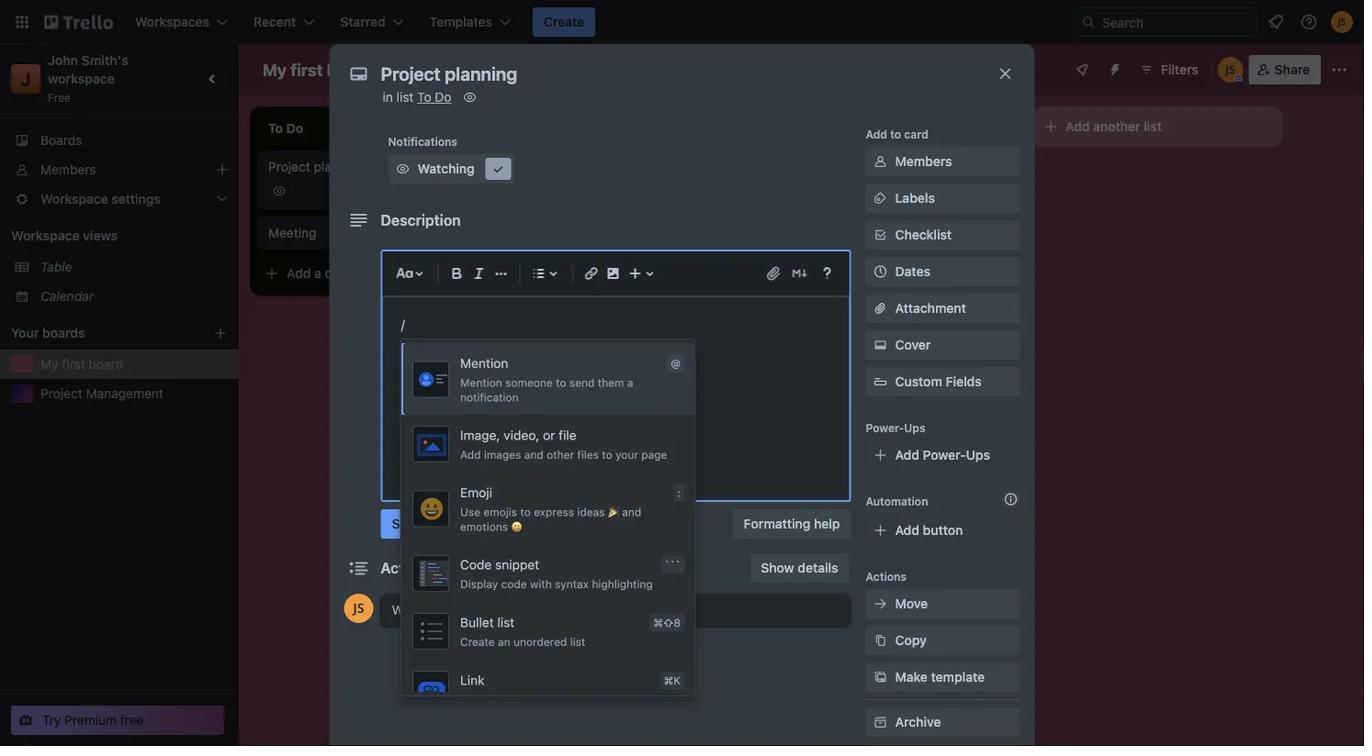 Task type: describe. For each thing, give the bounding box(es) containing it.
in
[[383, 90, 393, 105]]

management
[[86, 386, 163, 401]]

to inside image, video, or file add images and other files to your page
[[601, 449, 612, 461]]

0 horizontal spatial members link
[[0, 155, 239, 185]]

Main content area, start typing to enter text. text field
[[401, 314, 831, 336]]

to do link
[[417, 90, 452, 105]]

create button
[[533, 7, 595, 37]]

add power-ups
[[895, 448, 990, 463]]

use emojis to express ideas 🎉 and emotions 😄
[[460, 506, 641, 534]]

in list to do
[[383, 90, 452, 105]]

express
[[533, 506, 574, 519]]

template
[[931, 670, 985, 685]]

Board name text field
[[254, 55, 382, 85]]

mention for mention
[[460, 356, 508, 371]]

create from template… image
[[470, 266, 485, 281]]

power ups image
[[1075, 62, 1089, 77]]

board inside "my first board" link
[[89, 357, 123, 372]]

⌘k
[[663, 675, 680, 688]]

add inside button
[[1066, 119, 1090, 134]]

sm image for make template
[[871, 669, 890, 687]]

try
[[42, 713, 61, 728]]

none field inside main content area, start typing to enter text. "text box"
[[405, 317, 409, 333]]

boards link
[[0, 126, 239, 155]]

show menu image
[[1330, 61, 1349, 79]]

your boards with 2 items element
[[11, 322, 186, 344]]

project planning link
[[268, 158, 481, 176]]

list right unordered
[[570, 636, 585, 649]]

labels
[[895, 191, 935, 206]]

calendar
[[40, 289, 94, 304]]

automation image
[[1100, 55, 1126, 81]]

john
[[48, 53, 78, 68]]

board
[[483, 62, 519, 77]]

images
[[484, 449, 521, 461]]

add inside button
[[895, 523, 920, 538]]

list up an
[[497, 615, 514, 631]]

link image
[[580, 263, 602, 285]]

workspace visible image
[[426, 62, 441, 77]]

move link
[[866, 590, 1020, 619]]

meeting
[[268, 226, 316, 241]]

0 vertical spatial john smith (johnsmith38824343) image
[[1218, 57, 1244, 83]]

sm image for members
[[871, 152, 890, 171]]

custom fields button
[[866, 373, 1020, 391]]

premium
[[64, 713, 117, 728]]

board inside "my first board" text box
[[327, 60, 373, 79]]

board link
[[452, 55, 530, 85]]

members for rightmost members link
[[895, 154, 952, 169]]

table
[[40, 260, 72, 275]]

attach and insert link image
[[765, 265, 783, 283]]

create for create an unordered list
[[460, 636, 494, 649]]

to up labels
[[890, 128, 901, 141]]

filters
[[1161, 62, 1199, 77]]

0 horizontal spatial my first board
[[40, 357, 123, 372]]

syntax
[[554, 578, 588, 591]]

checklist
[[895, 227, 952, 243]]

formatting
[[744, 517, 811, 532]]

to inside mention someone to send them a notification
[[555, 377, 566, 390]]

attachment button
[[866, 294, 1020, 323]]

description
[[381, 212, 461, 229]]

another
[[1093, 119, 1140, 134]]

list right the in
[[396, 90, 414, 105]]

0 horizontal spatial add a card
[[287, 266, 352, 281]]

sm image for copy
[[871, 632, 890, 650]]

Search field
[[1096, 8, 1257, 36]]

code
[[501, 578, 527, 591]]

0 horizontal spatial power-
[[866, 422, 904, 435]]

cover link
[[866, 331, 1020, 360]]

free
[[48, 91, 71, 104]]

0 horizontal spatial my
[[40, 357, 58, 372]]

add another list
[[1066, 119, 1162, 134]]

john smith's workspace link
[[48, 53, 132, 86]]

workspace
[[11, 228, 80, 243]]

your
[[11, 326, 39, 341]]

open information menu image
[[1300, 13, 1318, 31]]

notifications
[[388, 135, 457, 148]]

1 horizontal spatial card
[[847, 167, 874, 182]]

create from template… image
[[992, 167, 1007, 182]]

workspace
[[48, 71, 115, 86]]

editor toolbar toolbar
[[390, 259, 842, 288]]

mention for mention someone to send them a notification
[[460, 377, 502, 390]]

my inside text box
[[263, 60, 287, 79]]

sm image right "do"
[[461, 88, 479, 107]]

my first board inside text box
[[263, 60, 373, 79]]

1 vertical spatial a
[[314, 266, 321, 281]]

create an unordered list
[[460, 636, 585, 649]]

primary element
[[0, 0, 1364, 44]]

table link
[[40, 258, 228, 277]]

code snippet
[[460, 558, 539, 573]]

0 notifications image
[[1265, 11, 1287, 33]]

your boards
[[11, 326, 85, 341]]

more formatting image
[[490, 263, 512, 285]]

automation
[[866, 495, 928, 508]]

details
[[798, 561, 838, 576]]

cancel
[[449, 517, 490, 532]]

j
[[20, 68, 31, 90]]

unordered
[[513, 636, 567, 649]]

copy link
[[866, 627, 1020, 656]]

2 horizontal spatial a
[[836, 167, 843, 182]]

show
[[761, 561, 794, 576]]

watching
[[418, 161, 475, 176]]

ideas
[[577, 506, 604, 519]]

cover
[[895, 338, 931, 353]]

0 horizontal spatial first
[[62, 357, 85, 372]]

other
[[546, 449, 574, 461]]

/ search field
[[401, 317, 409, 333]]

move
[[895, 597, 928, 612]]

filters button
[[1133, 55, 1204, 85]]

ups inside add power-ups link
[[966, 448, 990, 463]]

custom fields
[[895, 374, 982, 390]]

add inside image, video, or file add images and other files to your page
[[460, 449, 480, 461]]

formatting help link
[[733, 510, 851, 539]]

make template
[[895, 670, 985, 685]]

display code with syntax highlighting
[[460, 578, 652, 591]]

save
[[392, 517, 421, 532]]

project for project planning
[[268, 159, 310, 175]]

sm image for cover
[[871, 336, 890, 355]]

dates button
[[866, 257, 1020, 287]]

customize views image
[[540, 61, 558, 79]]

notification
[[460, 391, 518, 404]]

⌘⇧8
[[653, 617, 680, 630]]



Task type: locate. For each thing, give the bounding box(es) containing it.
1 vertical spatial project
[[40, 386, 82, 401]]

meeting link
[[268, 224, 481, 243]]

with
[[530, 578, 551, 591]]

use
[[460, 506, 480, 519]]

sm image inside make template 'link'
[[871, 669, 890, 687]]

0 vertical spatial project
[[268, 159, 310, 175]]

0 vertical spatial a
[[836, 167, 843, 182]]

1 horizontal spatial first
[[291, 60, 323, 79]]

popup element
[[401, 340, 695, 747]]

planning
[[314, 159, 364, 175]]

make
[[895, 670, 928, 685]]

members link down boards
[[0, 155, 239, 185]]

ups up add power-ups
[[904, 422, 926, 435]]

0 vertical spatial board
[[327, 60, 373, 79]]

1 horizontal spatial and
[[622, 506, 641, 519]]

board left star or unstar board image
[[327, 60, 373, 79]]

boards
[[42, 326, 85, 341]]

1 vertical spatial create
[[460, 636, 494, 649]]

and right 🎉
[[622, 506, 641, 519]]

create down bullet
[[460, 636, 494, 649]]

image,
[[460, 428, 500, 443]]

star or unstar board image
[[393, 62, 408, 77]]

emotions
[[460, 521, 508, 534]]

sm image left cover
[[871, 336, 890, 355]]

sm image left labels
[[871, 189, 890, 208]]

1 vertical spatial ups
[[966, 448, 990, 463]]

0 vertical spatial my first board
[[263, 60, 373, 79]]

members for members link to the left
[[40, 162, 96, 177]]

my
[[263, 60, 287, 79], [40, 357, 58, 372]]

1 horizontal spatial add a card
[[808, 167, 874, 182]]

add board image
[[213, 326, 228, 341]]

add a card button down the meeting link
[[257, 259, 463, 288]]

and for express
[[622, 506, 641, 519]]

sm image down actions
[[871, 595, 890, 614]]

0 vertical spatial create
[[544, 14, 584, 29]]

my first board
[[263, 60, 373, 79], [40, 357, 123, 372]]

1 mention from the top
[[460, 356, 508, 371]]

1 horizontal spatial members
[[895, 154, 952, 169]]

try premium free
[[42, 713, 144, 728]]

add a card
[[808, 167, 874, 182], [287, 266, 352, 281]]

list inside button
[[1144, 119, 1162, 134]]

members link up "labels" link
[[866, 147, 1020, 176]]

2 vertical spatial card
[[325, 266, 352, 281]]

1 horizontal spatial my first board
[[263, 60, 373, 79]]

my first board left star or unstar board image
[[263, 60, 373, 79]]

italic ⌘i image
[[468, 263, 490, 285]]

0 vertical spatial ups
[[904, 422, 926, 435]]

sm image for archive
[[871, 714, 890, 732]]

2 horizontal spatial card
[[904, 128, 928, 141]]

make template link
[[866, 663, 1020, 693]]

add a card down add to card
[[808, 167, 874, 182]]

link
[[460, 673, 484, 689]]

john smith (johnsmith38824343) image
[[1331, 11, 1353, 33]]

files
[[577, 449, 598, 461]]

sm image
[[871, 189, 890, 208], [871, 226, 890, 244]]

0 horizontal spatial ups
[[904, 422, 926, 435]]

and inside use emojis to express ideas 🎉 and emotions 😄
[[622, 506, 641, 519]]

someone
[[505, 377, 552, 390]]

add button
[[895, 523, 963, 538]]

power- down "power-ups" at the bottom right of page
[[923, 448, 966, 463]]

views
[[83, 228, 118, 243]]

1 horizontal spatial create
[[544, 14, 584, 29]]

open help dialog image
[[816, 263, 838, 285]]

Write a comment text field
[[381, 594, 851, 627]]

view markdown image
[[790, 265, 809, 283]]

1 vertical spatial my first board
[[40, 357, 123, 372]]

sm image for labels
[[871, 189, 890, 208]]

and inside image, video, or file add images and other files to your page
[[524, 449, 543, 461]]

add a card button for create from template… image on the left top of the page
[[257, 259, 463, 288]]

card up labels
[[904, 128, 928, 141]]

create up customize views icon at the top of the page
[[544, 14, 584, 29]]

sm image for watching
[[394, 160, 412, 178]]

button
[[923, 523, 963, 538]]

smith's
[[81, 53, 129, 68]]

actions
[[866, 570, 907, 583]]

show details
[[761, 561, 838, 576]]

to
[[890, 128, 901, 141], [555, 377, 566, 390], [601, 449, 612, 461], [520, 506, 530, 519]]

2 mention from the top
[[460, 377, 502, 390]]

2 sm image from the top
[[871, 226, 890, 244]]

add a card button for create from template… icon
[[779, 160, 985, 189]]

checklist link
[[866, 220, 1020, 250]]

1 vertical spatial power-
[[923, 448, 966, 463]]

1 horizontal spatial members link
[[866, 147, 1020, 176]]

sm image inside archive link
[[871, 714, 890, 732]]

0 horizontal spatial members
[[40, 162, 96, 177]]

boards
[[40, 133, 82, 148]]

1 vertical spatial sm image
[[871, 226, 890, 244]]

0 horizontal spatial card
[[325, 266, 352, 281]]

sm image inside "labels" link
[[871, 189, 890, 208]]

0 vertical spatial and
[[524, 449, 543, 461]]

1 vertical spatial mention
[[460, 377, 502, 390]]

and for file
[[524, 449, 543, 461]]

1 horizontal spatial ups
[[966, 448, 990, 463]]

sm image left checklist
[[871, 226, 890, 244]]

mention inside mention someone to send them a notification
[[460, 377, 502, 390]]

snippet
[[495, 558, 539, 573]]

john smith (johnsmith38824343) image
[[1218, 57, 1244, 83], [344, 594, 373, 624]]

sm image inside cover 'link'
[[871, 336, 890, 355]]

sm image for checklist
[[871, 226, 890, 244]]

project down boards
[[40, 386, 82, 401]]

0 vertical spatial add a card button
[[779, 160, 985, 189]]

add button button
[[866, 516, 1020, 546]]

1 horizontal spatial add a card button
[[779, 160, 985, 189]]

1 horizontal spatial john smith (johnsmith38824343) image
[[1218, 57, 1244, 83]]

a inside mention someone to send them a notification
[[627, 377, 633, 390]]

to inside use emojis to express ideas 🎉 and emotions 😄
[[520, 506, 530, 519]]

emojis
[[483, 506, 517, 519]]

to left the send
[[555, 377, 566, 390]]

image image
[[602, 263, 624, 285]]

0 vertical spatial first
[[291, 60, 323, 79]]

0 vertical spatial add a card
[[808, 167, 874, 182]]

first inside text box
[[291, 60, 323, 79]]

create
[[544, 14, 584, 29], [460, 636, 494, 649]]

sm image left copy
[[871, 632, 890, 650]]

1 vertical spatial add a card button
[[257, 259, 463, 288]]

0 horizontal spatial create
[[460, 636, 494, 649]]

custom
[[895, 374, 942, 390]]

card
[[904, 128, 928, 141], [847, 167, 874, 182], [325, 266, 352, 281]]

image, video, or file add images and other files to your page
[[460, 428, 667, 461]]

1 vertical spatial my
[[40, 357, 58, 372]]

and down video,
[[524, 449, 543, 461]]

code
[[460, 558, 491, 573]]

1 horizontal spatial board
[[327, 60, 373, 79]]

add a card down meeting
[[287, 266, 352, 281]]

archive link
[[866, 708, 1020, 738]]

project for project management
[[40, 386, 82, 401]]

members down boards
[[40, 162, 96, 177]]

1 vertical spatial and
[[622, 506, 641, 519]]

search image
[[1081, 15, 1096, 29]]

1 horizontal spatial project
[[268, 159, 310, 175]]

1 vertical spatial board
[[89, 357, 123, 372]]

1 horizontal spatial power-
[[923, 448, 966, 463]]

them
[[597, 377, 624, 390]]

0 horizontal spatial and
[[524, 449, 543, 461]]

None text field
[[372, 57, 978, 90], [405, 320, 409, 331], [372, 57, 978, 90], [405, 320, 409, 331]]

bullet list
[[460, 615, 514, 631]]

card down add to card
[[847, 167, 874, 182]]

members up labels
[[895, 154, 952, 169]]

help
[[814, 517, 840, 532]]

1 horizontal spatial a
[[627, 377, 633, 390]]

0 horizontal spatial a
[[314, 266, 321, 281]]

0 vertical spatial mention
[[460, 356, 508, 371]]

sm image for move
[[871, 595, 890, 614]]

sm image left make
[[871, 669, 890, 687]]

labels link
[[866, 184, 1020, 213]]

1 vertical spatial first
[[62, 357, 85, 372]]

1 horizontal spatial my
[[263, 60, 287, 79]]

project management link
[[40, 385, 228, 403]]

sm image right watching
[[489, 160, 508, 178]]

board up project management
[[89, 357, 123, 372]]

1 vertical spatial john smith (johnsmith38824343) image
[[344, 594, 373, 624]]

add a card button
[[779, 160, 985, 189], [257, 259, 463, 288]]

1 vertical spatial add a card
[[287, 266, 352, 281]]

share button
[[1249, 55, 1321, 85]]

text styles image
[[394, 263, 416, 285]]

workspace views
[[11, 228, 118, 243]]

project planning
[[268, 159, 364, 175]]

1 sm image from the top
[[871, 189, 890, 208]]

add a card button up labels
[[779, 160, 985, 189]]

add
[[1066, 119, 1090, 134], [866, 128, 887, 141], [808, 167, 833, 182], [287, 266, 311, 281], [895, 448, 920, 463], [460, 449, 480, 461], [895, 523, 920, 538]]

0 horizontal spatial project
[[40, 386, 82, 401]]

:
[[677, 487, 680, 500]]

power-ups
[[866, 422, 926, 435]]

page
[[641, 449, 667, 461]]

```
[[664, 559, 680, 572]]

add to card
[[866, 128, 928, 141]]

sm image inside checklist link
[[871, 226, 890, 244]]

0 vertical spatial sm image
[[871, 189, 890, 208]]

sm image
[[461, 88, 479, 107], [871, 152, 890, 171], [394, 160, 412, 178], [489, 160, 508, 178], [871, 336, 890, 355], [871, 595, 890, 614], [871, 632, 890, 650], [871, 669, 890, 687], [871, 714, 890, 732]]

2 vertical spatial a
[[627, 377, 633, 390]]

😄
[[511, 521, 522, 534]]

to
[[417, 90, 431, 105]]

an
[[497, 636, 510, 649]]

archive
[[895, 715, 941, 730]]

your
[[615, 449, 638, 461]]

list right another
[[1144, 119, 1162, 134]]

0 vertical spatial card
[[904, 128, 928, 141]]

or
[[542, 428, 555, 443]]

@
[[670, 357, 680, 370]]

watching button
[[388, 154, 515, 184]]

sm image inside the move link
[[871, 595, 890, 614]]

0 vertical spatial my
[[263, 60, 287, 79]]

lists image
[[528, 263, 550, 285]]

sm image left the archive on the bottom of page
[[871, 714, 890, 732]]

sm image inside the copy link
[[871, 632, 890, 650]]

bold ⌘b image
[[446, 263, 468, 285]]

activity
[[381, 560, 434, 577]]

project management
[[40, 386, 163, 401]]

to up 😄
[[520, 506, 530, 519]]

sm image down notifications
[[394, 160, 412, 178]]

ups down fields
[[966, 448, 990, 463]]

save button
[[381, 510, 432, 539]]

show details link
[[750, 554, 849, 583]]

mention
[[460, 356, 508, 371], [460, 377, 502, 390]]

emoji
[[460, 486, 492, 501]]

my first board down your boards with 2 items "element"
[[40, 357, 123, 372]]

formatting help
[[744, 517, 840, 532]]

1 vertical spatial card
[[847, 167, 874, 182]]

create for create
[[544, 14, 584, 29]]

create inside button
[[544, 14, 584, 29]]

add power-ups link
[[866, 441, 1020, 470]]

power- down custom
[[866, 422, 904, 435]]

sm image down add to card
[[871, 152, 890, 171]]

attachment
[[895, 301, 966, 316]]

power-
[[866, 422, 904, 435], [923, 448, 966, 463]]

dates
[[895, 264, 930, 279]]

members link
[[866, 147, 1020, 176], [0, 155, 239, 185]]

0 horizontal spatial john smith (johnsmith38824343) image
[[344, 594, 373, 624]]

highlighting
[[591, 578, 652, 591]]

0 vertical spatial power-
[[866, 422, 904, 435]]

create inside popup element
[[460, 636, 494, 649]]

project left planning
[[268, 159, 310, 175]]

None field
[[405, 317, 409, 333]]

to right 'files'
[[601, 449, 612, 461]]

card down the meeting link
[[325, 266, 352, 281]]

0 horizontal spatial add a card button
[[257, 259, 463, 288]]

free
[[120, 713, 144, 728]]

0 horizontal spatial board
[[89, 357, 123, 372]]



Task type: vqa. For each thing, say whether or not it's contained in the screenshot.
THE 0
no



